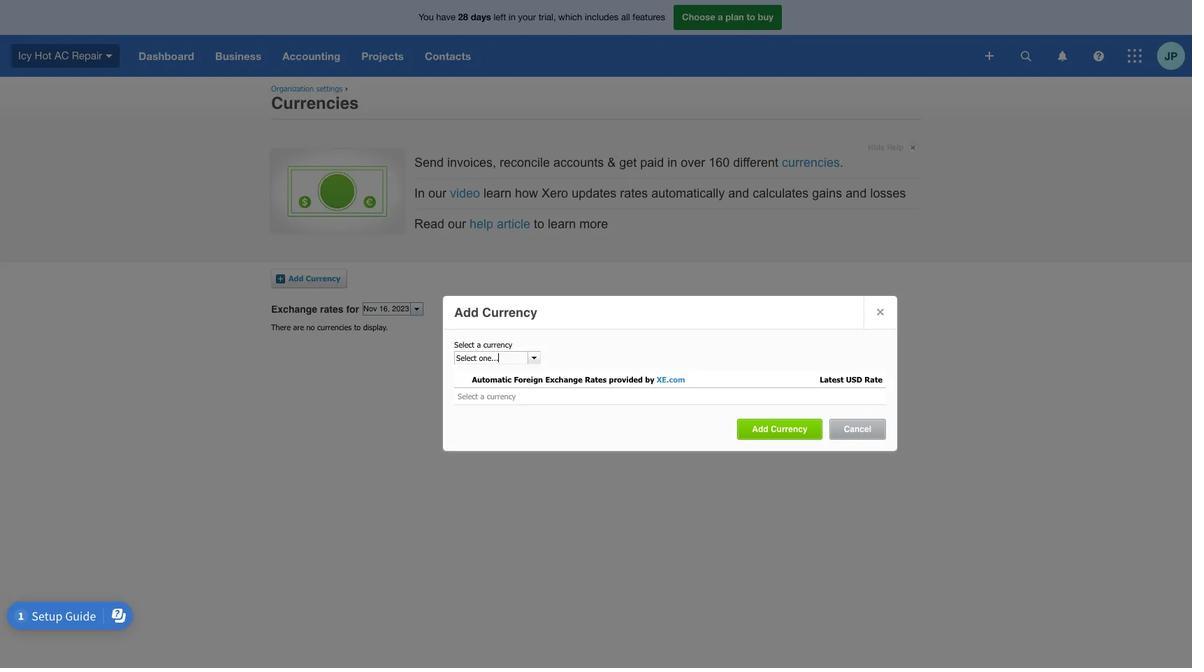 Task type: vqa. For each thing, say whether or not it's contained in the screenshot.
included
no



Task type: describe. For each thing, give the bounding box(es) containing it.
in
[[414, 187, 425, 201]]

2 horizontal spatial add currency
[[752, 425, 808, 435]]

0 horizontal spatial rates
[[320, 304, 344, 315]]

days
[[471, 11, 491, 23]]

send
[[414, 156, 444, 170]]

by
[[645, 375, 655, 384]]

you
[[419, 12, 434, 23]]

organization
[[271, 84, 314, 93]]

gains
[[812, 187, 842, 201]]

icy
[[18, 49, 32, 61]]

latest
[[820, 375, 844, 384]]

to for there are no currencies to display.
[[354, 323, 361, 332]]

read
[[414, 218, 445, 232]]

usd
[[846, 375, 863, 384]]

which
[[559, 12, 582, 23]]

jp banner
[[0, 0, 1192, 77]]

latest usd rate
[[820, 375, 883, 384]]

no
[[306, 323, 315, 332]]

1 vertical spatial currency
[[487, 392, 516, 401]]

1 vertical spatial a
[[477, 340, 481, 349]]

trial,
[[539, 12, 556, 23]]

1 horizontal spatial exchange
[[545, 375, 583, 384]]

different
[[733, 156, 779, 170]]

article
[[497, 218, 531, 232]]

help
[[887, 143, 904, 152]]

display.
[[363, 323, 388, 332]]

are
[[293, 323, 304, 332]]

1 vertical spatial select
[[458, 392, 478, 401]]

svg image inside icy hot ac repair popup button
[[106, 54, 113, 58]]

our for read
[[448, 218, 466, 232]]

1 vertical spatial currency
[[482, 305, 538, 320]]

to for read our help article to learn more
[[534, 218, 545, 232]]

1 horizontal spatial learn
[[548, 218, 576, 232]]

foreign
[[514, 375, 543, 384]]

2 vertical spatial a
[[480, 392, 485, 401]]

includes
[[585, 12, 619, 23]]

video
[[450, 187, 480, 201]]

0 vertical spatial learn
[[484, 187, 512, 201]]

buy
[[758, 11, 774, 23]]

a inside jp banner
[[718, 11, 723, 23]]

0 vertical spatial rates
[[620, 187, 648, 201]]

28
[[458, 11, 468, 23]]

jp
[[1165, 49, 1178, 62]]

0 vertical spatial select a currency
[[454, 340, 512, 349]]

1 and from the left
[[728, 187, 749, 201]]

choose
[[682, 11, 715, 23]]

1 vertical spatial add
[[454, 305, 479, 320]]

repair
[[72, 49, 102, 61]]

2 horizontal spatial currency
[[771, 425, 808, 435]]

there
[[271, 323, 291, 332]]

hide help
[[868, 143, 904, 152]]

features
[[633, 12, 665, 23]]

1 vertical spatial select a currency
[[458, 392, 516, 401]]

your
[[518, 12, 536, 23]]

Exchange rates for text field
[[363, 303, 410, 316]]

have
[[436, 12, 456, 23]]

0 horizontal spatial currencies
[[317, 323, 352, 332]]

&
[[607, 156, 616, 170]]

1 vertical spatial add currency
[[454, 305, 538, 320]]

navigation inside jp banner
[[128, 35, 976, 77]]

0 vertical spatial currency
[[306, 274, 341, 283]]

how
[[515, 187, 538, 201]]

video link
[[450, 187, 480, 201]]

.
[[840, 156, 844, 170]]

our for in
[[428, 187, 447, 201]]

automatic
[[472, 375, 512, 384]]

to inside jp banner
[[747, 11, 756, 23]]

›
[[345, 84, 348, 93]]

0 vertical spatial currencies
[[782, 156, 840, 170]]

help article link
[[470, 218, 531, 232]]

plan
[[726, 11, 744, 23]]



Task type: locate. For each thing, give the bounding box(es) containing it.
1 horizontal spatial svg image
[[1093, 51, 1104, 61]]

0 vertical spatial select
[[454, 340, 475, 349]]

automatic foreign exchange rates provided by xe.com
[[472, 375, 685, 384]]

0 horizontal spatial in
[[509, 12, 516, 23]]

add
[[289, 274, 304, 283], [454, 305, 479, 320], [752, 425, 769, 435]]

currencies right no
[[317, 323, 352, 332]]

jp button
[[1157, 35, 1192, 77]]

exchange left "rates"
[[545, 375, 583, 384]]

currency down automatic
[[487, 392, 516, 401]]

and down different
[[728, 187, 749, 201]]

exchange up are
[[271, 304, 317, 315]]

2 horizontal spatial to
[[747, 11, 756, 23]]

and
[[728, 187, 749, 201], [846, 187, 867, 201]]

1 horizontal spatial rates
[[620, 187, 648, 201]]

0 horizontal spatial learn
[[484, 187, 512, 201]]

1 vertical spatial our
[[448, 218, 466, 232]]

hot
[[35, 49, 52, 61]]

1 vertical spatial add currency link
[[743, 420, 822, 440]]

choose a plan to buy
[[682, 11, 774, 23]]

0 vertical spatial add
[[289, 274, 304, 283]]

1 horizontal spatial our
[[448, 218, 466, 232]]

for
[[346, 304, 359, 315]]

0 horizontal spatial currency
[[306, 274, 341, 283]]

1 svg image from the left
[[1021, 51, 1031, 61]]

a up automatic
[[477, 340, 481, 349]]

losses
[[870, 187, 906, 201]]

rates
[[620, 187, 648, 201], [320, 304, 344, 315]]

automatically
[[652, 187, 725, 201]]

add currency
[[289, 274, 341, 283], [454, 305, 538, 320], [752, 425, 808, 435]]

select a currency
[[454, 340, 512, 349], [458, 392, 516, 401]]

add currency link
[[276, 269, 348, 288], [743, 420, 822, 440]]

to left display.
[[354, 323, 361, 332]]

1 vertical spatial currencies
[[317, 323, 352, 332]]

currency
[[306, 274, 341, 283], [482, 305, 538, 320], [771, 425, 808, 435]]

organization settings › currencies
[[271, 84, 359, 113]]

2 svg image from the left
[[1093, 51, 1104, 61]]

currencies
[[271, 94, 359, 113]]

in inside the you have 28 days left in your trial, which includes all features
[[509, 12, 516, 23]]

currencies
[[782, 156, 840, 170], [317, 323, 352, 332]]

0 horizontal spatial our
[[428, 187, 447, 201]]

to left buy
[[747, 11, 756, 23]]

currency
[[483, 340, 512, 349], [487, 392, 516, 401]]

2 horizontal spatial add
[[752, 425, 769, 435]]

xero
[[542, 187, 568, 201]]

0 vertical spatial our
[[428, 187, 447, 201]]

xe.com link
[[657, 375, 685, 384]]

currencies up gains at right top
[[782, 156, 840, 170]]

help
[[470, 218, 494, 232]]

0 horizontal spatial add
[[289, 274, 304, 283]]

get
[[619, 156, 637, 170]]

hide help link
[[868, 139, 919, 156]]

a left 'plan'
[[718, 11, 723, 23]]

xe.com
[[657, 375, 685, 384]]

navigation
[[128, 35, 976, 77]]

all
[[621, 12, 630, 23]]

1 horizontal spatial add
[[454, 305, 479, 320]]

select
[[454, 340, 475, 349], [458, 392, 478, 401]]

160
[[709, 156, 730, 170]]

select a currency down automatic
[[458, 392, 516, 401]]

currency up automatic
[[482, 305, 538, 320]]

hide
[[868, 143, 885, 152]]

exchange rates for
[[271, 304, 359, 315]]

provided
[[609, 375, 643, 384]]

accounts
[[554, 156, 604, 170]]

reconcile
[[500, 156, 550, 170]]

1 horizontal spatial currencies
[[782, 156, 840, 170]]

to
[[747, 11, 756, 23], [534, 218, 545, 232], [354, 323, 361, 332]]

a
[[718, 11, 723, 23], [477, 340, 481, 349], [480, 392, 485, 401]]

1 horizontal spatial currency
[[482, 305, 538, 320]]

organization settings link
[[271, 84, 343, 93]]

currency up automatic
[[483, 340, 512, 349]]

0 vertical spatial a
[[718, 11, 723, 23]]

in
[[509, 12, 516, 23], [668, 156, 677, 170]]

cancel
[[844, 425, 872, 435]]

0 horizontal spatial and
[[728, 187, 749, 201]]

2 vertical spatial add currency
[[752, 425, 808, 435]]

1 vertical spatial exchange
[[545, 375, 583, 384]]

2 and from the left
[[846, 187, 867, 201]]

0 vertical spatial currency
[[483, 340, 512, 349]]

1 vertical spatial in
[[668, 156, 677, 170]]

rates up there are no currencies to display.
[[320, 304, 344, 315]]

there are no currencies to display.
[[271, 323, 388, 332]]

exchange
[[271, 304, 317, 315], [545, 375, 583, 384]]

rates down send invoices, reconcile accounts & get paid in over 160 different currencies .
[[620, 187, 648, 201]]

you have 28 days left in your trial, which includes all features
[[419, 11, 665, 23]]

our right in
[[428, 187, 447, 201]]

over
[[681, 156, 705, 170]]

rates
[[585, 375, 607, 384]]

more
[[580, 218, 608, 232]]

select a currency up automatic
[[454, 340, 512, 349]]

0 vertical spatial in
[[509, 12, 516, 23]]

currency left cancel
[[771, 425, 808, 435]]

cancel link
[[835, 420, 886, 440]]

in our video learn how xero updates rates automatically and calculates gains and losses
[[414, 187, 906, 201]]

in right paid on the top of page
[[668, 156, 677, 170]]

0 vertical spatial exchange
[[271, 304, 317, 315]]

our
[[428, 187, 447, 201], [448, 218, 466, 232]]

icy hot ac repair
[[18, 49, 102, 61]]

to right article
[[534, 218, 545, 232]]

1 horizontal spatial add currency link
[[743, 420, 822, 440]]

settings
[[316, 84, 343, 93]]

learn
[[484, 187, 512, 201], [548, 218, 576, 232]]

1 horizontal spatial in
[[668, 156, 677, 170]]

2 vertical spatial add
[[752, 425, 769, 435]]

learn down xero
[[548, 218, 576, 232]]

paid
[[640, 156, 664, 170]]

updates
[[572, 187, 617, 201]]

1 vertical spatial learn
[[548, 218, 576, 232]]

1 horizontal spatial to
[[534, 218, 545, 232]]

send invoices, reconcile accounts & get paid in over 160 different currencies .
[[414, 156, 844, 170]]

1 vertical spatial to
[[534, 218, 545, 232]]

currencies link
[[782, 156, 840, 170]]

rate
[[865, 375, 883, 384]]

icy hot ac repair button
[[0, 35, 128, 77]]

ac
[[54, 49, 69, 61]]

0 horizontal spatial exchange
[[271, 304, 317, 315]]

and right gains at right top
[[846, 187, 867, 201]]

0 vertical spatial add currency
[[289, 274, 341, 283]]

None text field
[[455, 352, 528, 364]]

select down automatic
[[458, 392, 478, 401]]

currency up exchange rates for
[[306, 274, 341, 283]]

0 horizontal spatial to
[[354, 323, 361, 332]]

left
[[494, 12, 506, 23]]

learn left how
[[484, 187, 512, 201]]

in right left
[[509, 12, 516, 23]]

1 horizontal spatial and
[[846, 187, 867, 201]]

svg image
[[1128, 49, 1142, 63], [1058, 51, 1067, 61], [986, 52, 994, 60], [106, 54, 113, 58]]

a down automatic
[[480, 392, 485, 401]]

read our help article to learn more
[[414, 218, 608, 232]]

0 horizontal spatial add currency
[[289, 274, 341, 283]]

0 vertical spatial add currency link
[[276, 269, 348, 288]]

0 horizontal spatial add currency link
[[276, 269, 348, 288]]

svg image
[[1021, 51, 1031, 61], [1093, 51, 1104, 61]]

0 vertical spatial to
[[747, 11, 756, 23]]

invoices,
[[447, 156, 496, 170]]

our left the help
[[448, 218, 466, 232]]

calculates
[[753, 187, 809, 201]]

0 horizontal spatial svg image
[[1021, 51, 1031, 61]]

2 vertical spatial currency
[[771, 425, 808, 435]]

select up automatic
[[454, 340, 475, 349]]

1 horizontal spatial add currency
[[454, 305, 538, 320]]

1 vertical spatial rates
[[320, 304, 344, 315]]

2 vertical spatial to
[[354, 323, 361, 332]]



